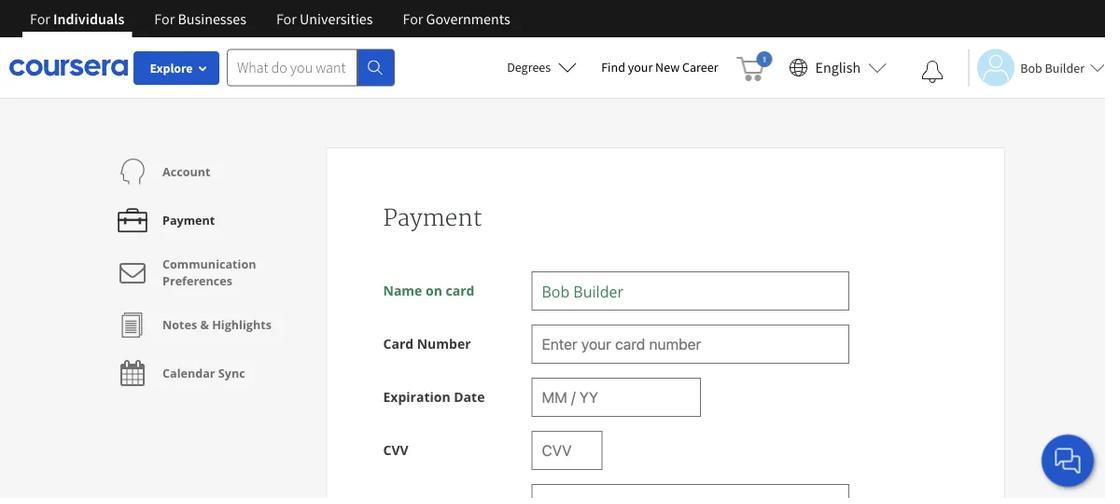 Task type: describe. For each thing, give the bounding box(es) containing it.
communication preferences link
[[114, 245, 312, 301]]

english button
[[782, 37, 894, 98]]

name
[[383, 282, 422, 300]]

expiration
[[383, 388, 450, 406]]

account link
[[114, 147, 210, 196]]

for for universities
[[276, 9, 297, 28]]

for for businesses
[[154, 9, 175, 28]]

for individuals
[[30, 9, 124, 28]]

governments
[[426, 9, 510, 28]]

for businesses
[[154, 9, 246, 28]]

find your new career
[[601, 59, 718, 76]]

bob builder
[[1020, 59, 1085, 76]]

highlights
[[212, 317, 272, 333]]

coursera image
[[9, 53, 128, 82]]

for governments
[[403, 9, 510, 28]]

degrees
[[507, 59, 551, 76]]

number
[[417, 335, 471, 353]]

1 horizontal spatial payment
[[383, 204, 482, 232]]

find your new career link
[[592, 56, 728, 79]]

sync
[[218, 365, 245, 381]]

bob
[[1020, 59, 1042, 76]]

card
[[446, 282, 475, 300]]

shopping cart: 1 item image
[[737, 51, 772, 81]]

payment link
[[114, 196, 215, 245]]

calendar
[[162, 365, 215, 381]]

builder
[[1045, 59, 1085, 76]]

account settings element
[[100, 147, 326, 398]]

notes & highlights
[[162, 317, 272, 333]]

date
[[454, 388, 485, 406]]

bob builder button
[[968, 49, 1105, 86]]



Task type: vqa. For each thing, say whether or not it's contained in the screenshot.
Individuals at the top of the page
yes



Task type: locate. For each thing, give the bounding box(es) containing it.
for universities
[[276, 9, 373, 28]]

card
[[383, 335, 414, 353]]

&
[[200, 317, 209, 333]]

for for governments
[[403, 9, 423, 28]]

1 for from the left
[[30, 9, 50, 28]]

payment up communication
[[162, 212, 215, 228]]

for for individuals
[[30, 9, 50, 28]]

for left governments
[[403, 9, 423, 28]]

payment inside account settings "element"
[[162, 212, 215, 228]]

universities
[[300, 9, 373, 28]]

chat with us image
[[1053, 446, 1083, 476]]

payment up on
[[383, 204, 482, 232]]

for left individuals
[[30, 9, 50, 28]]

calendar sync link
[[114, 349, 245, 398]]

expiration date
[[383, 388, 485, 406]]

2 for from the left
[[154, 9, 175, 28]]

show notifications image
[[921, 61, 944, 83]]

for left businesses on the left top of the page
[[154, 9, 175, 28]]

notes
[[162, 317, 197, 333]]

cvv
[[383, 441, 408, 459]]

for up what do you want to learn? text field
[[276, 9, 297, 28]]

find
[[601, 59, 625, 76]]

for
[[30, 9, 50, 28], [154, 9, 175, 28], [276, 9, 297, 28], [403, 9, 423, 28]]

banner navigation
[[15, 0, 525, 37]]

account
[[162, 164, 210, 180]]

3 for from the left
[[276, 9, 297, 28]]

explore
[[150, 60, 193, 77]]

preferences
[[162, 273, 232, 289]]

on
[[426, 282, 442, 300]]

explore button
[[133, 51, 219, 85]]

card number
[[383, 335, 471, 353]]

Name on card text field
[[531, 272, 849, 311]]

degrees button
[[492, 47, 592, 88]]

individuals
[[53, 9, 124, 28]]

communication
[[162, 256, 256, 272]]

0 horizontal spatial payment
[[162, 212, 215, 228]]

payment
[[383, 204, 482, 232], [162, 212, 215, 228]]

new
[[655, 59, 680, 76]]

businesses
[[178, 9, 246, 28]]

communication preferences
[[162, 256, 256, 289]]

english
[[815, 58, 861, 77]]

What do you want to learn? text field
[[227, 49, 357, 86]]

calendar sync
[[162, 365, 245, 381]]

career
[[682, 59, 718, 76]]

notes & highlights link
[[114, 301, 272, 349]]

your
[[628, 59, 653, 76]]

name on card
[[383, 282, 475, 300]]

4 for from the left
[[403, 9, 423, 28]]

None search field
[[227, 49, 395, 86]]



